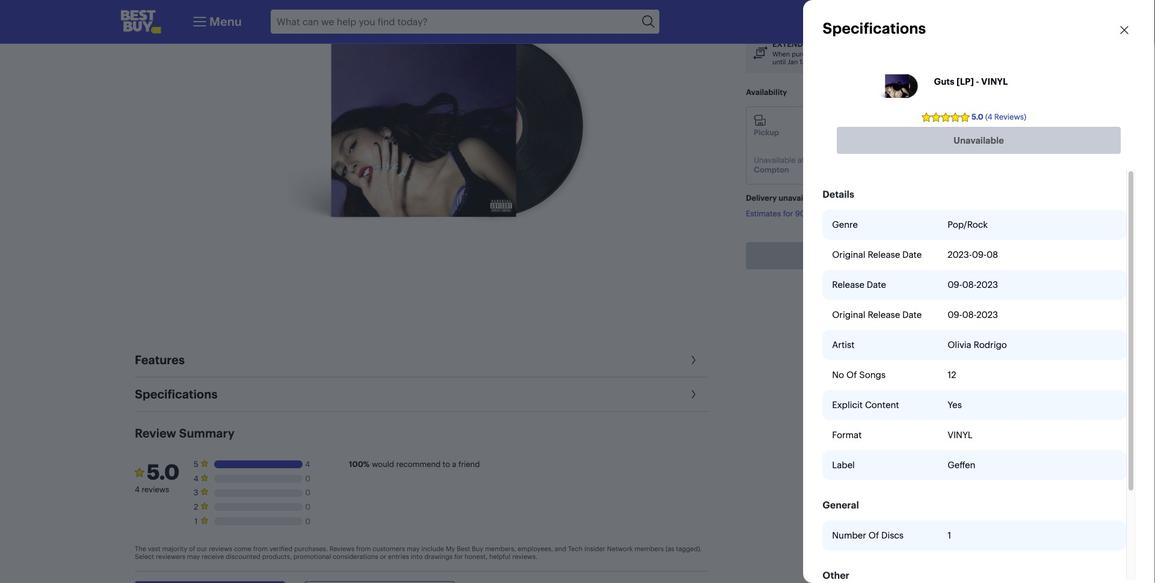 Task type: locate. For each thing, give the bounding box(es) containing it.
1 horizontal spatial reviews
[[209, 546, 232, 554]]

unavailable
[[779, 193, 822, 203]]

dec 30,
[[868, 50, 892, 58]]

unavailable left at
[[754, 155, 796, 165]]

vinyl right -
[[982, 76, 1009, 87]]

1 horizontal spatial 5.0
[[972, 112, 984, 122]]

1 2023 from the top
[[977, 279, 999, 291]]

may left the 'receive'
[[187, 553, 200, 562]]

review
[[135, 426, 176, 441]]

1 right the 'discs'
[[948, 531, 952, 542]]

0 vertical spatial 5.0
[[972, 112, 984, 122]]

delivery for delivery unavailable for this item
[[746, 193, 777, 203]]

0 vertical spatial reviews
[[142, 485, 169, 495]]

4 left 3
[[135, 485, 140, 495]]

of
[[847, 370, 857, 381], [869, 531, 879, 542]]

3
[[194, 488, 198, 498]]

unavailable for top "unavailable" button
[[954, 135, 1005, 146]]

09- for original release date
[[948, 310, 963, 321]]

1 from from the left
[[253, 546, 268, 554]]

1 original from the top
[[833, 249, 866, 261]]

delivery inside button
[[828, 128, 859, 137]]

of
[[189, 546, 195, 554]]

period
[[885, 39, 914, 49]]

specifications
[[823, 19, 926, 37], [135, 387, 218, 402]]

4 reviews
[[135, 485, 169, 495]]

08- down the 2023-09-08
[[963, 279, 977, 291]]

2023-09-08
[[948, 249, 999, 261]]

2 vertical spatial date
[[903, 310, 922, 321]]

item up genre
[[852, 193, 869, 203]]

1 vertical spatial 4
[[194, 474, 198, 484]]

0 horizontal spatial for
[[455, 553, 463, 562]]

extended holiday return period heading
[[773, 39, 999, 49]]

unavailable button
[[837, 127, 1122, 154], [746, 243, 984, 270]]

caret-right icon image inside specifications button
[[686, 388, 701, 402]]

1 08- from the top
[[963, 279, 977, 291]]

delivery
[[828, 128, 859, 137], [746, 193, 777, 203]]

1 horizontal spatial this
[[940, 50, 951, 58]]

3 0 from the top
[[305, 503, 311, 512]]

1 vertical spatial this
[[836, 193, 850, 203]]

summary
[[179, 426, 235, 441]]

4 left 100
[[305, 460, 310, 470]]

caret-right icon image inside features button
[[686, 353, 701, 368]]

unavailable for the bottom "unavailable" button
[[840, 250, 890, 262]]

1 vertical spatial 5.0
[[147, 460, 180, 486]]

considerations
[[333, 553, 378, 562]]

0 horizontal spatial vinyl
[[948, 430, 973, 441]]

1 vertical spatial original
[[833, 310, 866, 321]]

specifications down features
[[135, 387, 218, 402]]

item left anytime
[[953, 50, 966, 58]]

100
[[349, 460, 363, 470]]

0 vertical spatial for
[[824, 193, 834, 203]]

09-
[[973, 249, 987, 261], [948, 279, 963, 291], [948, 310, 963, 321]]

2023 for original release date
[[977, 310, 999, 321]]

reviews.
[[513, 553, 538, 562]]

09- down 2023-
[[948, 279, 963, 291]]

1 horizontal spatial unavailable
[[840, 250, 890, 262]]

2 horizontal spatial 4
[[305, 460, 310, 470]]

would
[[372, 460, 394, 470]]

0 horizontal spatial may
[[187, 553, 200, 562]]

features
[[135, 353, 185, 368]]

entries
[[388, 553, 409, 562]]

guts [lp] - vinyl image
[[880, 65, 923, 108]]

0 vertical spatial 09-08-2023
[[948, 279, 999, 291]]

1
[[195, 517, 198, 526], [948, 531, 952, 542]]

1 vertical spatial 09-08-2023
[[948, 310, 999, 321]]

original release date for 2023-09-08
[[833, 249, 922, 261]]

0 vertical spatial release
[[868, 249, 901, 261]]

from left the or
[[356, 546, 371, 554]]

1 vertical spatial reviews
[[209, 546, 232, 554]]

0 for 1
[[305, 517, 311, 526]]

0 vertical spatial 2023
[[977, 279, 999, 291]]

0 vertical spatial date
[[903, 249, 922, 261]]

the vast majority of our reviews come from verified purchases. reviews from customers may include my best buy members, employees, and tech insider network members (as tagged). select reviewers may receive discounted products, promotional considerations or entries into drawings for honest, helpful reviews.
[[135, 546, 702, 562]]

1 vertical spatial 09-
[[948, 279, 963, 291]]

[lp]
[[957, 76, 975, 87]]

review summary
[[135, 426, 235, 441]]

original release date down release date
[[833, 310, 922, 321]]

promotional
[[294, 553, 331, 562]]

100 % would recommend to a friend
[[349, 460, 480, 470]]

insider
[[585, 546, 606, 554]]

1 vertical spatial for
[[455, 553, 463, 562]]

0 horizontal spatial 5.0
[[147, 460, 180, 486]]

1 horizontal spatial vinyl
[[982, 76, 1009, 87]]

0
[[305, 474, 311, 484], [305, 488, 311, 498], [305, 503, 311, 512], [305, 517, 311, 526]]

2023 up rodrigo
[[977, 310, 999, 321]]

reviews
[[142, 485, 169, 495], [209, 546, 232, 554]]

0 vertical spatial unavailable
[[954, 135, 1005, 146]]

details
[[823, 188, 855, 200]]

0 vertical spatial original
[[833, 249, 866, 261]]

1 vertical spatial unavailable button
[[746, 243, 984, 270]]

release for 2023-09-08
[[868, 249, 901, 261]]

1 vertical spatial vinyl
[[948, 430, 973, 441]]

0 horizontal spatial delivery
[[746, 193, 777, 203]]

0 horizontal spatial specifications
[[135, 387, 218, 402]]

release for 09-08-2023
[[868, 310, 901, 321]]

2 vertical spatial 09-
[[948, 310, 963, 321]]

5.0
[[972, 112, 984, 122], [147, 460, 180, 486]]

1 vertical spatial 2023
[[977, 310, 999, 321]]

2 original release date from the top
[[833, 310, 922, 321]]

5.0 left (4
[[972, 112, 984, 122]]

2 08- from the top
[[963, 310, 977, 321]]

0 vertical spatial vinyl
[[982, 76, 1009, 87]]

2 vertical spatial release
[[868, 310, 901, 321]]

2 original from the top
[[833, 310, 866, 321]]

2 horizontal spatial unavailable
[[954, 135, 1005, 146]]

1 horizontal spatial delivery
[[828, 128, 859, 137]]

of left the 'discs'
[[869, 531, 879, 542]]

pickup
[[754, 128, 780, 137]]

caret-right icon image
[[686, 353, 701, 368], [686, 388, 701, 402]]

specifications inside button
[[135, 387, 218, 402]]

08- up olivia rodrigo
[[963, 310, 977, 321]]

close image
[[1119, 24, 1131, 36]]

original for 09-08-2023
[[833, 310, 866, 321]]

2 vertical spatial 4
[[135, 485, 140, 495]]

0 vertical spatial specifications
[[823, 19, 926, 37]]

anytime
[[968, 50, 993, 58]]

1 down 2
[[195, 517, 198, 526]]

unavailable button up release date
[[746, 243, 984, 270]]

other
[[823, 570, 850, 582]]

0 vertical spatial this
[[940, 50, 951, 58]]

item inside the extended holiday return period when purchased now through dec 30, you can return this item anytime until jan 13.
[[953, 50, 966, 58]]

5.0 for 5.0 (4 reviews)
[[972, 112, 984, 122]]

2 vertical spatial unavailable
[[840, 250, 890, 262]]

1 vertical spatial 08-
[[963, 310, 977, 321]]

reviews left 3
[[142, 485, 169, 495]]

artist
[[833, 340, 855, 351]]

4 0 from the top
[[305, 517, 311, 526]]

format
[[833, 430, 862, 441]]

for right unavailable
[[824, 193, 834, 203]]

yes
[[948, 400, 962, 411]]

1 horizontal spatial from
[[356, 546, 371, 554]]

0 vertical spatial 4
[[305, 460, 310, 470]]

1 vertical spatial original release date
[[833, 310, 922, 321]]

unavailable down (4
[[954, 135, 1005, 146]]

0 vertical spatial original release date
[[833, 249, 922, 261]]

explicit content
[[833, 400, 900, 411]]

0 vertical spatial item
[[953, 50, 966, 58]]

1 vertical spatial date
[[867, 279, 887, 291]]

original down genre
[[833, 249, 866, 261]]

rodrigo
[[974, 340, 1007, 351]]

1 horizontal spatial 4
[[194, 474, 198, 484]]

main element
[[190, 10, 242, 34]]

vinyl up geffen
[[948, 430, 973, 441]]

come
[[234, 546, 252, 554]]

2023-
[[948, 249, 973, 261]]

2 2023 from the top
[[977, 310, 999, 321]]

0 vertical spatial delivery
[[828, 128, 859, 137]]

buy
[[472, 546, 484, 554]]

1 vertical spatial specifications
[[135, 387, 218, 402]]

0 horizontal spatial 4
[[135, 485, 140, 495]]

date for 09-08-2023
[[903, 310, 922, 321]]

09-08-2023 down the 2023-09-08
[[948, 279, 999, 291]]

discs
[[882, 531, 904, 542]]

unavailable button down (4
[[837, 127, 1122, 154]]

1 0 from the top
[[305, 474, 311, 484]]

1 horizontal spatial specifications
[[823, 19, 926, 37]]

09-08-2023 up olivia rodrigo
[[948, 310, 999, 321]]

reviews right "our"
[[209, 546, 232, 554]]

1 horizontal spatial 1
[[948, 531, 952, 542]]

0 horizontal spatial from
[[253, 546, 268, 554]]

08-
[[963, 279, 977, 291], [963, 310, 977, 321]]

may left include at bottom left
[[407, 546, 420, 554]]

can
[[906, 50, 918, 58]]

this right return
[[940, 50, 951, 58]]

1 original release date from the top
[[833, 249, 922, 261]]

products,
[[262, 553, 292, 562]]

0 vertical spatial 08-
[[963, 279, 977, 291]]

into
[[411, 553, 423, 562]]

4
[[305, 460, 310, 470], [194, 474, 198, 484], [135, 485, 140, 495]]

original
[[833, 249, 866, 261], [833, 310, 866, 321]]

for
[[824, 193, 834, 203], [455, 553, 463, 562]]

09- down 'pop/rock'
[[973, 249, 987, 261]]

1 vertical spatial caret-right icon image
[[686, 388, 701, 402]]

of right no
[[847, 370, 857, 381]]

09- up olivia
[[948, 310, 963, 321]]

1 caret-right icon image from the top
[[686, 353, 701, 368]]

specifications up return
[[823, 19, 926, 37]]

0 for 4
[[305, 474, 311, 484]]

2 09-08-2023 from the top
[[948, 310, 999, 321]]

0 horizontal spatial of
[[847, 370, 857, 381]]

item
[[953, 50, 966, 58], [852, 193, 869, 203]]

1 vertical spatial of
[[869, 531, 879, 542]]

unavailable
[[954, 135, 1005, 146], [754, 155, 796, 165], [840, 250, 890, 262]]

1 vertical spatial item
[[852, 193, 869, 203]]

honest,
[[465, 553, 488, 562]]

1 horizontal spatial item
[[953, 50, 966, 58]]

0 vertical spatial of
[[847, 370, 857, 381]]

1 vertical spatial delivery
[[746, 193, 777, 203]]

this
[[940, 50, 951, 58], [836, 193, 850, 203]]

this up genre
[[836, 193, 850, 203]]

general
[[823, 500, 859, 512]]

0 horizontal spatial reviews
[[142, 485, 169, 495]]

1 horizontal spatial of
[[869, 531, 879, 542]]

2 caret-right icon image from the top
[[686, 388, 701, 402]]

unavailable up release date
[[840, 250, 890, 262]]

majority
[[162, 546, 187, 554]]

1 vertical spatial release
[[833, 279, 865, 291]]

original release date up release date
[[833, 249, 922, 261]]

1 vertical spatial unavailable
[[754, 155, 796, 165]]

2023
[[977, 279, 999, 291], [977, 310, 999, 321]]

date
[[903, 249, 922, 261], [867, 279, 887, 291], [903, 310, 922, 321]]

may
[[407, 546, 420, 554], [187, 553, 200, 562]]

helpful
[[490, 553, 511, 562]]

5.0 (4 reviews)
[[972, 112, 1027, 122]]

0 horizontal spatial unavailable
[[754, 155, 796, 165]]

1 09-08-2023 from the top
[[948, 279, 999, 291]]

no
[[833, 370, 845, 381]]

from
[[253, 546, 268, 554], [356, 546, 371, 554]]

0 vertical spatial 1
[[195, 517, 198, 526]]

original up artist
[[833, 310, 866, 321]]

4 down 5
[[194, 474, 198, 484]]

delivery for delivery
[[828, 128, 859, 137]]

verified
[[270, 546, 293, 554]]

from right come
[[253, 546, 268, 554]]

unavailable at compton
[[754, 155, 807, 174]]

0 vertical spatial caret-right icon image
[[686, 353, 701, 368]]

for left honest,
[[455, 553, 463, 562]]

2023 down the 08
[[977, 279, 999, 291]]

5.0 left 5
[[147, 460, 180, 486]]

2 0 from the top
[[305, 488, 311, 498]]



Task type: describe. For each thing, give the bounding box(es) containing it.
0 horizontal spatial 1
[[195, 517, 198, 526]]

unavailable inside unavailable at compton
[[754, 155, 796, 165]]

label
[[833, 460, 855, 471]]

0 vertical spatial unavailable button
[[837, 127, 1122, 154]]

1 horizontal spatial for
[[824, 193, 834, 203]]

2 from from the left
[[356, 546, 371, 554]]

compton
[[754, 165, 790, 174]]

tagged).
[[676, 546, 702, 554]]

songs
[[860, 370, 886, 381]]

and
[[555, 546, 567, 554]]

purchased
[[792, 50, 825, 58]]

geffen
[[948, 460, 976, 471]]

0 horizontal spatial this
[[836, 193, 850, 203]]

olivia rodrigo
[[948, 340, 1007, 351]]

(4
[[986, 112, 993, 122]]

0 for 2
[[305, 503, 311, 512]]

recommend
[[396, 460, 441, 470]]

-
[[977, 76, 980, 87]]

0 vertical spatial 09-
[[973, 249, 987, 261]]

my
[[446, 546, 455, 554]]

no of songs
[[833, 370, 886, 381]]

reviews inside the vast majority of our reviews come from verified purchases. reviews from customers may include my best buy members, employees, and tech insider network members (as tagged). select reviewers may receive discounted products, promotional considerations or entries into drawings for honest, helpful reviews.
[[209, 546, 232, 554]]

at
[[798, 155, 805, 165]]

our
[[197, 546, 207, 554]]

of for number
[[869, 531, 879, 542]]

members
[[635, 546, 664, 554]]

reviews
[[330, 546, 355, 554]]

friend
[[459, 460, 480, 470]]

reviewers
[[156, 553, 185, 562]]

12
[[948, 370, 957, 381]]

bestbuy.com image
[[120, 10, 161, 34]]

extended holiday return period when purchased now through dec 30, you can return this item anytime until jan 13.
[[773, 39, 993, 66]]

you
[[893, 50, 905, 58]]

date for 2023-09-08
[[903, 249, 922, 261]]

1 vertical spatial 1
[[948, 531, 952, 542]]

best
[[457, 546, 470, 554]]

caret-right icon image for specifications
[[686, 388, 701, 402]]

a
[[452, 460, 457, 470]]

09- for release date
[[948, 279, 963, 291]]

this inside the extended holiday return period when purchased now through dec 30, you can return this item anytime until jan 13.
[[940, 50, 951, 58]]

2023 for release date
[[977, 279, 999, 291]]

when
[[773, 50, 791, 58]]

or
[[380, 553, 387, 562]]

09-08-2023 for original release date
[[948, 310, 999, 321]]

5.0 for 5.0
[[147, 460, 180, 486]]

0 for 3
[[305, 488, 311, 498]]

(as
[[666, 546, 675, 554]]

now
[[827, 50, 840, 58]]

08- for release date
[[963, 279, 977, 291]]

0 horizontal spatial item
[[852, 193, 869, 203]]

guts
[[935, 76, 955, 87]]

drawings
[[425, 553, 453, 562]]

reviews)
[[995, 112, 1027, 122]]

tech
[[568, 546, 583, 554]]

1 horizontal spatial may
[[407, 546, 420, 554]]

number of discs
[[833, 531, 904, 542]]

return
[[852, 39, 883, 49]]

delivery button
[[820, 106, 887, 185]]

through
[[842, 50, 866, 58]]

pop/rock
[[948, 219, 988, 231]]

to
[[443, 460, 450, 470]]

Type to search. Navigate forward to hear suggestions text field
[[271, 10, 639, 34]]

caret-right icon image for features
[[686, 353, 701, 368]]

08- for original release date
[[963, 310, 977, 321]]

until
[[773, 58, 786, 66]]

delivery unavailable for this item
[[746, 193, 869, 203]]

guts [lp] - vinyl
[[935, 76, 1009, 87]]

jan 13.
[[788, 58, 808, 66]]

holiday
[[816, 39, 850, 49]]

09-08-2023 for release date
[[948, 279, 999, 291]]

purchases.
[[294, 546, 328, 554]]

employees,
[[518, 546, 553, 554]]

features button
[[135, 344, 708, 378]]

vast
[[148, 546, 160, 554]]

availability
[[746, 87, 788, 97]]

original for 2023-09-08
[[833, 249, 866, 261]]

extended
[[773, 39, 814, 49]]

specifications button
[[135, 378, 708, 412]]

customers
[[373, 546, 405, 554]]

return
[[919, 50, 938, 58]]

genre
[[833, 219, 858, 231]]

content
[[866, 400, 900, 411]]

members,
[[485, 546, 516, 554]]

of for no
[[847, 370, 857, 381]]

select
[[135, 553, 154, 562]]

the
[[135, 546, 146, 554]]

explicit
[[833, 400, 863, 411]]

for inside the vast majority of our reviews come from verified purchases. reviews from customers may include my best buy members, employees, and tech insider network members (as tagged). select reviewers may receive discounted products, promotional considerations or entries into drawings for honest, helpful reviews.
[[455, 553, 463, 562]]

original release date for 09-08-2023
[[833, 310, 922, 321]]

receive
[[202, 553, 224, 562]]

%
[[363, 460, 370, 470]]

discounted
[[226, 553, 261, 562]]

olivia
[[948, 340, 972, 351]]

$31.99
[[746, 6, 803, 28]]



Task type: vqa. For each thing, say whether or not it's contained in the screenshot.
Date corresponding to 09-08-2023
yes



